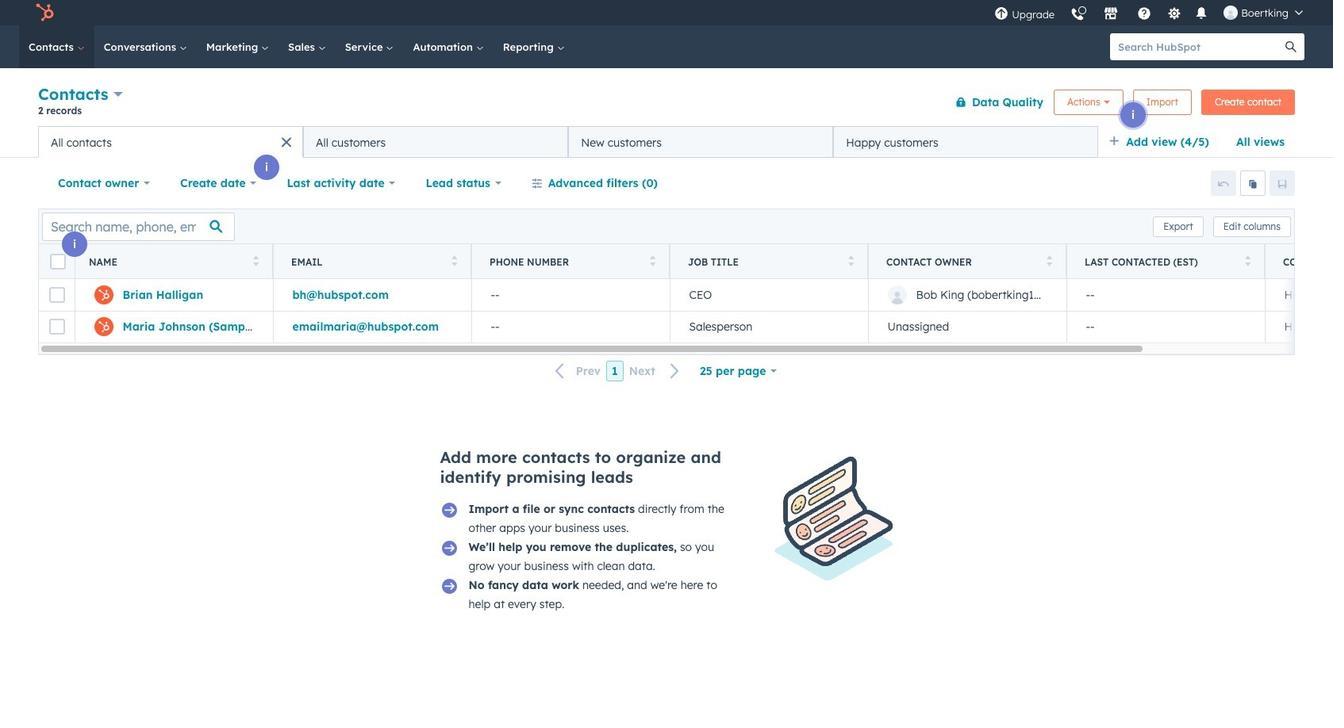 Task type: locate. For each thing, give the bounding box(es) containing it.
Search HubSpot search field
[[1110, 33, 1278, 60]]

press to sort. image for third press to sort. element
[[650, 255, 656, 266]]

menu
[[987, 0, 1314, 25]]

press to sort. element
[[253, 255, 259, 269], [451, 255, 457, 269], [650, 255, 656, 269], [848, 255, 854, 269], [1046, 255, 1052, 269], [1245, 255, 1251, 269]]

press to sort. image
[[253, 255, 259, 266], [451, 255, 457, 266], [650, 255, 656, 266], [848, 255, 854, 266], [1046, 255, 1052, 266]]

5 press to sort. image from the left
[[1046, 255, 1052, 266]]

1 press to sort. image from the left
[[253, 255, 259, 266]]

4 press to sort. image from the left
[[848, 255, 854, 266]]

2 press to sort. image from the left
[[451, 255, 457, 266]]

press to sort. image for third press to sort. element from the right
[[848, 255, 854, 266]]

3 press to sort. image from the left
[[650, 255, 656, 266]]

press to sort. image
[[1245, 255, 1251, 266]]

press to sort. image for 1st press to sort. element from the left
[[253, 255, 259, 266]]

5 press to sort. element from the left
[[1046, 255, 1052, 269]]

banner
[[38, 81, 1295, 126]]



Task type: vqa. For each thing, say whether or not it's contained in the screenshot.
4th Press to sort. element from right
yes



Task type: describe. For each thing, give the bounding box(es) containing it.
press to sort. image for 5th press to sort. element from left
[[1046, 255, 1052, 266]]

2 press to sort. element from the left
[[451, 255, 457, 269]]

6 press to sort. element from the left
[[1245, 255, 1251, 269]]

4 press to sort. element from the left
[[848, 255, 854, 269]]

press to sort. image for fifth press to sort. element from right
[[451, 255, 457, 266]]

1 press to sort. element from the left
[[253, 255, 259, 269]]

3 press to sort. element from the left
[[650, 255, 656, 269]]

marketplaces image
[[1104, 7, 1118, 21]]

Search name, phone, email addresses, or company search field
[[42, 212, 235, 241]]

bob king image
[[1224, 6, 1238, 20]]

pagination navigation
[[546, 361, 690, 382]]



